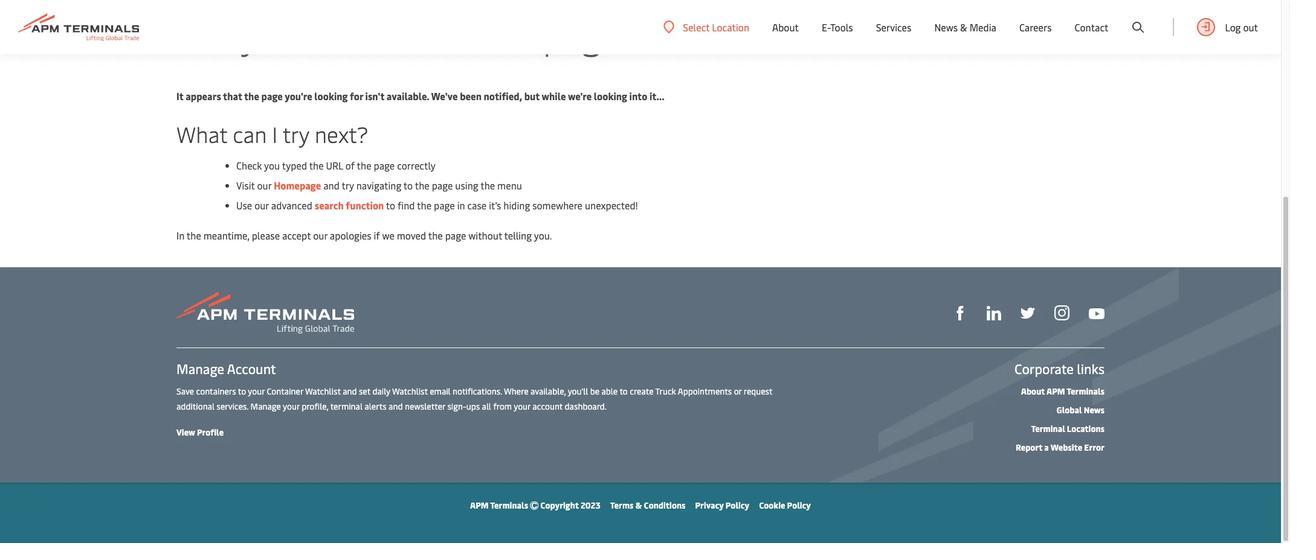 Task type: vqa. For each thing, say whether or not it's contained in the screenshot.
Feedback
no



Task type: locate. For each thing, give the bounding box(es) containing it.
e-
[[822, 21, 830, 34]]

twitter image
[[1021, 306, 1035, 321]]

apm left the "ⓒ"
[[470, 500, 489, 512]]

about button
[[772, 0, 799, 54]]

apm terminals ⓒ copyright 2023
[[470, 500, 600, 512]]

1 vertical spatial that
[[223, 89, 242, 103]]

menu
[[497, 179, 522, 192]]

2 vertical spatial our
[[313, 229, 327, 242]]

news left media
[[934, 21, 958, 34]]

to down visit our homepage and try navigating to the page using the menu
[[386, 199, 395, 212]]

search
[[315, 199, 344, 212]]

try
[[283, 119, 309, 149], [342, 179, 354, 192]]

0 vertical spatial we
[[266, 11, 311, 59]]

0 horizontal spatial watchlist
[[305, 386, 341, 398]]

if
[[374, 229, 380, 242]]

0 vertical spatial try
[[283, 119, 309, 149]]

about left e-
[[772, 21, 799, 34]]

your down account
[[248, 386, 265, 398]]

profile,
[[302, 401, 328, 413]]

linkedin image
[[987, 306, 1001, 321]]

our right 'accept'
[[313, 229, 327, 242]]

somewhere
[[532, 199, 582, 212]]

1 vertical spatial find
[[398, 199, 415, 212]]

newsletter
[[405, 401, 445, 413]]

0 vertical spatial &
[[960, 21, 967, 34]]

you
[[264, 159, 280, 172]]

isn't
[[365, 89, 384, 103]]

appointments
[[678, 386, 732, 398]]

find
[[401, 11, 462, 59], [398, 199, 415, 212]]

0 horizontal spatial &
[[635, 500, 642, 512]]

but
[[524, 89, 540, 103]]

1 vertical spatial &
[[635, 500, 642, 512]]

our right visit
[[257, 179, 271, 192]]

ups
[[466, 401, 480, 413]]

while
[[542, 89, 566, 103]]

additional
[[176, 401, 215, 413]]

view profile link
[[176, 427, 224, 439]]

1 horizontal spatial manage
[[250, 401, 281, 413]]

and right the alerts
[[389, 401, 403, 413]]

for
[[350, 89, 363, 103]]

watchlist up profile,
[[305, 386, 341, 398]]

manage down container
[[250, 401, 281, 413]]

0 vertical spatial apm
[[1046, 386, 1065, 398]]

facebook image
[[953, 306, 967, 321]]

looking left into
[[594, 89, 627, 103]]

1 horizontal spatial apm
[[1046, 386, 1065, 398]]

1 vertical spatial and
[[343, 386, 357, 398]]

or
[[734, 386, 742, 398]]

1 horizontal spatial &
[[960, 21, 967, 34]]

apmt footer logo image
[[176, 292, 354, 334]]

instagram image
[[1054, 306, 1069, 321]]

the right of
[[357, 159, 371, 172]]

1 vertical spatial we
[[382, 229, 394, 242]]

apm down corporate links
[[1046, 386, 1065, 398]]

1 horizontal spatial and
[[343, 386, 357, 398]]

account
[[227, 360, 276, 378]]

terminal
[[330, 401, 363, 413]]

1 horizontal spatial try
[[342, 179, 354, 192]]

it...
[[649, 89, 665, 103]]

0 horizontal spatial news
[[934, 21, 958, 34]]

next?
[[315, 119, 368, 149]]

page
[[543, 11, 619, 59], [261, 89, 283, 103], [374, 159, 395, 172], [432, 179, 453, 192], [434, 199, 455, 212], [445, 229, 466, 242]]

linkedin__x28_alt_x29__3_ link
[[987, 305, 1001, 321]]

about for about apm terminals
[[1021, 386, 1045, 398]]

the right using
[[481, 179, 495, 192]]

available.
[[387, 89, 429, 103]]

try right i
[[283, 119, 309, 149]]

1 vertical spatial our
[[254, 199, 269, 212]]

& inside dropdown button
[[960, 21, 967, 34]]

use
[[236, 199, 252, 212]]

url
[[326, 159, 343, 172]]

sorry
[[176, 11, 258, 59]]

1 horizontal spatial about
[[1021, 386, 1045, 398]]

1 horizontal spatial watchlist
[[392, 386, 428, 398]]

request
[[744, 386, 772, 398]]

appears
[[186, 89, 221, 103]]

& for news
[[960, 21, 967, 34]]

news up locations
[[1084, 405, 1105, 416]]

dashboard.
[[565, 401, 607, 413]]

1 looking from the left
[[314, 89, 348, 103]]

1 horizontal spatial looking
[[594, 89, 627, 103]]

0 horizontal spatial manage
[[176, 360, 224, 378]]

terminals left the "ⓒ"
[[490, 500, 528, 512]]

1 horizontal spatial we
[[382, 229, 394, 242]]

1 horizontal spatial that
[[470, 11, 534, 59]]

2023
[[581, 500, 600, 512]]

policy right "cookie"
[[787, 500, 811, 512]]

your down where
[[514, 401, 530, 413]]

2 looking from the left
[[594, 89, 627, 103]]

0 horizontal spatial try
[[283, 119, 309, 149]]

visit
[[236, 179, 255, 192]]

save
[[176, 386, 194, 398]]

it's
[[489, 199, 501, 212]]

1 vertical spatial news
[[1084, 405, 1105, 416]]

and up "search"
[[323, 179, 339, 192]]

0 vertical spatial about
[[772, 21, 799, 34]]

looking left for
[[314, 89, 348, 103]]

2 policy from the left
[[787, 500, 811, 512]]

navigating
[[356, 179, 401, 192]]

1 vertical spatial about
[[1021, 386, 1045, 398]]

sorry we can't find that page
[[176, 11, 619, 59]]

looking
[[314, 89, 348, 103], [594, 89, 627, 103]]

our for visit
[[257, 179, 271, 192]]

news
[[934, 21, 958, 34], [1084, 405, 1105, 416]]

the
[[244, 89, 259, 103], [309, 159, 324, 172], [357, 159, 371, 172], [415, 179, 429, 192], [481, 179, 495, 192], [417, 199, 431, 212], [187, 229, 201, 242], [428, 229, 443, 242]]

& right terms
[[635, 500, 642, 512]]

accept
[[282, 229, 311, 242]]

policy right privacy
[[726, 500, 749, 512]]

homepage link
[[274, 179, 321, 192]]

the up moved
[[417, 199, 431, 212]]

the down correctly
[[415, 179, 429, 192]]

0 vertical spatial terminals
[[1067, 386, 1105, 398]]

your down container
[[283, 401, 300, 413]]

the up can
[[244, 89, 259, 103]]

terminals
[[1067, 386, 1105, 398], [490, 500, 528, 512]]

1 vertical spatial manage
[[250, 401, 281, 413]]

watchlist
[[305, 386, 341, 398], [392, 386, 428, 398]]

2 vertical spatial and
[[389, 401, 403, 413]]

telling
[[504, 229, 532, 242]]

news inside dropdown button
[[934, 21, 958, 34]]

and left set
[[343, 386, 357, 398]]

0 horizontal spatial apm
[[470, 500, 489, 512]]

our right use
[[254, 199, 269, 212]]

please
[[252, 229, 280, 242]]

manage up save
[[176, 360, 224, 378]]

apm
[[1046, 386, 1065, 398], [470, 500, 489, 512]]

1 horizontal spatial policy
[[787, 500, 811, 512]]

policy for privacy policy
[[726, 500, 749, 512]]

try up the search function link
[[342, 179, 354, 192]]

0 horizontal spatial terminals
[[490, 500, 528, 512]]

locations
[[1067, 424, 1105, 435]]

0 vertical spatial manage
[[176, 360, 224, 378]]

your
[[248, 386, 265, 398], [283, 401, 300, 413], [514, 401, 530, 413]]

manage account
[[176, 360, 276, 378]]

typed
[[282, 159, 307, 172]]

0 vertical spatial our
[[257, 179, 271, 192]]

unexpected!
[[585, 199, 638, 212]]

watchlist up newsletter
[[392, 386, 428, 398]]

cookie
[[759, 500, 785, 512]]

we've
[[431, 89, 458, 103]]

terms
[[610, 500, 634, 512]]

profile
[[197, 427, 224, 439]]

0 horizontal spatial that
[[223, 89, 242, 103]]

what
[[176, 119, 227, 149]]

manage
[[176, 360, 224, 378], [250, 401, 281, 413]]

1 policy from the left
[[726, 500, 749, 512]]

log out link
[[1197, 0, 1258, 54]]

select location button
[[664, 20, 749, 34]]

our for use
[[254, 199, 269, 212]]

0 horizontal spatial about
[[772, 21, 799, 34]]

1 vertical spatial terminals
[[490, 500, 528, 512]]

email
[[430, 386, 451, 398]]

0 vertical spatial and
[[323, 179, 339, 192]]

1 vertical spatial apm
[[470, 500, 489, 512]]

sign-
[[447, 401, 466, 413]]

about down corporate on the right bottom
[[1021, 386, 1045, 398]]

0 vertical spatial news
[[934, 21, 958, 34]]

& left media
[[960, 21, 967, 34]]

to up services. on the left bottom
[[238, 386, 246, 398]]

to
[[404, 179, 413, 192], [386, 199, 395, 212], [238, 386, 246, 398], [620, 386, 628, 398]]

0 horizontal spatial policy
[[726, 500, 749, 512]]

container
[[267, 386, 303, 398]]

&
[[960, 21, 967, 34], [635, 500, 642, 512]]

terminals up the global news link
[[1067, 386, 1105, 398]]

been
[[460, 89, 482, 103]]

0 horizontal spatial looking
[[314, 89, 348, 103]]



Task type: describe. For each thing, give the bounding box(es) containing it.
use our advanced search function to find the page in case it's hiding somewhere unexpected!
[[236, 199, 638, 212]]

news & media button
[[934, 0, 996, 54]]

services button
[[876, 0, 911, 54]]

youtube image
[[1089, 309, 1105, 320]]

advanced
[[271, 199, 312, 212]]

terms & conditions link
[[610, 500, 686, 512]]

in
[[176, 229, 184, 242]]

account
[[533, 401, 563, 413]]

0 vertical spatial that
[[470, 11, 534, 59]]

contact
[[1075, 21, 1108, 34]]

website
[[1051, 442, 1082, 454]]

of
[[345, 159, 355, 172]]

& for terms
[[635, 500, 642, 512]]

the right in on the top of the page
[[187, 229, 201, 242]]

location
[[712, 20, 749, 34]]

check you typed the url of the page correctly
[[236, 159, 436, 172]]

without
[[468, 229, 502, 242]]

in
[[457, 199, 465, 212]]

check
[[236, 159, 262, 172]]

select
[[683, 20, 710, 34]]

1 horizontal spatial terminals
[[1067, 386, 1105, 398]]

privacy
[[695, 500, 724, 512]]

0 vertical spatial find
[[401, 11, 462, 59]]

global news
[[1057, 405, 1105, 416]]

1 horizontal spatial news
[[1084, 405, 1105, 416]]

we're
[[568, 89, 592, 103]]

a
[[1044, 442, 1049, 454]]

1 vertical spatial try
[[342, 179, 354, 192]]

corporate links
[[1014, 360, 1105, 378]]

able
[[601, 386, 618, 398]]

homepage
[[274, 179, 321, 192]]

copyright
[[540, 500, 579, 512]]

can't
[[320, 11, 392, 59]]

e-tools button
[[822, 0, 853, 54]]

save containers to your container watchlist and set daily watchlist email notifications. where available, you'll be able to create truck appointments or request additional services. manage your profile, terminal alerts and newsletter sign-ups all from your account dashboard.
[[176, 386, 772, 413]]

what can i try next?
[[176, 119, 368, 149]]

it appears that the page you're looking for isn't available. we've been notified, but while we're looking into it...
[[176, 89, 665, 103]]

moved
[[397, 229, 426, 242]]

privacy policy
[[695, 500, 749, 512]]

function
[[346, 199, 384, 212]]

services
[[876, 21, 911, 34]]

to right able on the left bottom of the page
[[620, 386, 628, 398]]

meantime,
[[203, 229, 249, 242]]

apologies
[[330, 229, 371, 242]]

1 horizontal spatial your
[[283, 401, 300, 413]]

log
[[1225, 21, 1241, 34]]

truck
[[655, 386, 676, 398]]

shape link
[[953, 305, 967, 321]]

tools
[[830, 21, 853, 34]]

2 watchlist from the left
[[392, 386, 428, 398]]

visit our homepage and try navigating to the page using the menu
[[236, 179, 522, 192]]

news & media
[[934, 21, 996, 34]]

to down correctly
[[404, 179, 413, 192]]

2 horizontal spatial your
[[514, 401, 530, 413]]

privacy policy link
[[695, 500, 749, 512]]

it
[[176, 89, 183, 103]]

0 horizontal spatial and
[[323, 179, 339, 192]]

select location
[[683, 20, 749, 34]]

contact button
[[1075, 0, 1108, 54]]

policy for cookie policy
[[787, 500, 811, 512]]

available,
[[531, 386, 566, 398]]

you tube link
[[1089, 305, 1105, 321]]

global
[[1057, 405, 1082, 416]]

1 watchlist from the left
[[305, 386, 341, 398]]

0 horizontal spatial we
[[266, 11, 311, 59]]

e-tools
[[822, 21, 853, 34]]

0 horizontal spatial your
[[248, 386, 265, 398]]

into
[[629, 89, 647, 103]]

global news link
[[1057, 405, 1105, 416]]

services.
[[217, 401, 248, 413]]

cookie policy link
[[759, 500, 811, 512]]

manage inside save containers to your container watchlist and set daily watchlist email notifications. where available, you'll be able to create truck appointments or request additional services. manage your profile, terminal alerts and newsletter sign-ups all from your account dashboard.
[[250, 401, 281, 413]]

you.
[[534, 229, 552, 242]]

view
[[176, 427, 195, 439]]

ⓒ
[[530, 500, 539, 512]]

the right moved
[[428, 229, 443, 242]]

terminal locations link
[[1031, 424, 1105, 435]]

you'll
[[568, 386, 588, 398]]

conditions
[[644, 500, 686, 512]]

i
[[272, 119, 278, 149]]

terminal
[[1031, 424, 1065, 435]]

using
[[455, 179, 478, 192]]

2 horizontal spatial and
[[389, 401, 403, 413]]

the left url
[[309, 159, 324, 172]]

correctly
[[397, 159, 436, 172]]

all
[[482, 401, 491, 413]]

search function link
[[315, 199, 384, 212]]

containers
[[196, 386, 236, 398]]

links
[[1077, 360, 1105, 378]]

report a website error link
[[1016, 442, 1105, 454]]

alerts
[[365, 401, 387, 413]]

report a website error
[[1016, 442, 1105, 454]]

about for about
[[772, 21, 799, 34]]

view profile
[[176, 427, 224, 439]]

terms & conditions
[[610, 500, 686, 512]]

set
[[359, 386, 370, 398]]

daily
[[372, 386, 390, 398]]

error
[[1084, 442, 1105, 454]]

where
[[504, 386, 528, 398]]



